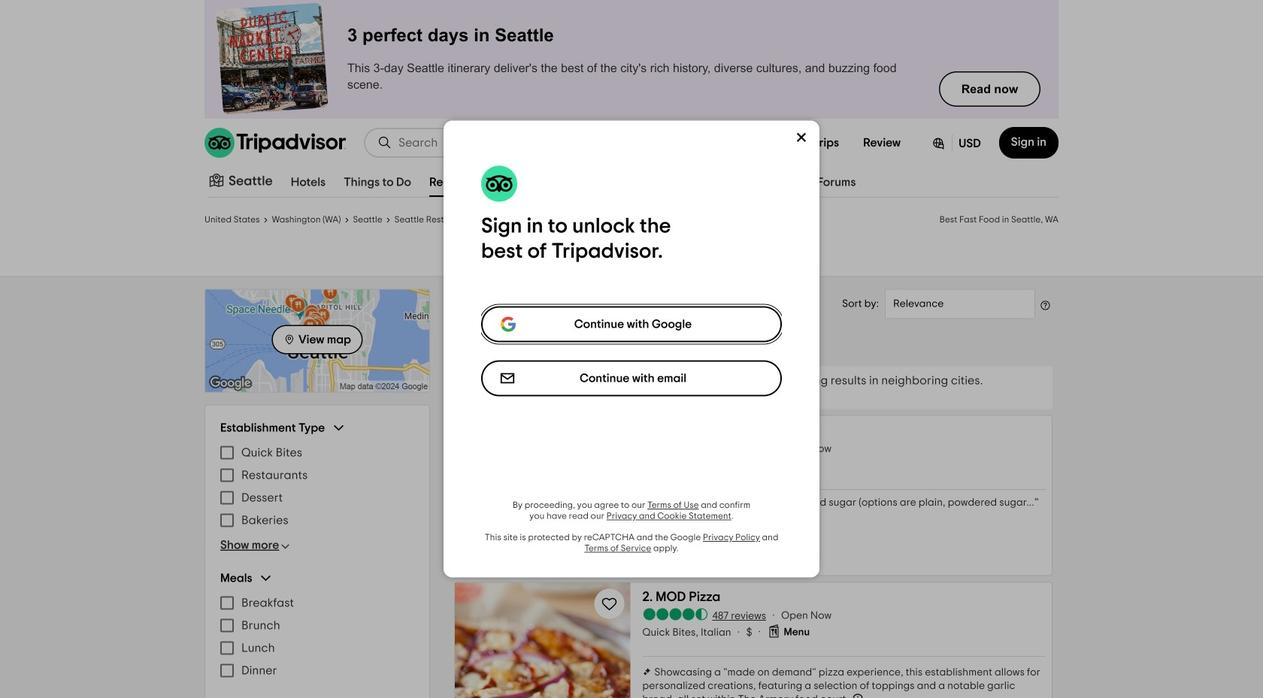 Task type: vqa. For each thing, say whether or not it's contained in the screenshot.
top
no



Task type: describe. For each thing, give the bounding box(es) containing it.
the caspian image
[[455, 583, 631, 699]]

Search search field
[[399, 136, 699, 150]]

2 menu from the top
[[220, 592, 414, 683]]

1 menu from the top
[[220, 442, 414, 532]]



Task type: locate. For each thing, give the bounding box(es) containing it.
carousel of images figure
[[455, 416, 631, 576]]

0 vertical spatial group
[[220, 421, 414, 553]]

1 vertical spatial group
[[220, 571, 414, 683]]

0 vertical spatial menu
[[220, 442, 414, 532]]

group
[[220, 421, 414, 553], [220, 571, 414, 683]]

None search field
[[366, 129, 711, 156]]

advertisement element
[[0, 0, 1264, 122]]

save to a trip image
[[600, 595, 619, 613]]

2 group from the top
[[220, 571, 414, 683]]

menu
[[220, 442, 414, 532], [220, 592, 414, 683]]

tab list
[[187, 165, 1041, 200]]

1 vertical spatial menu
[[220, 592, 414, 683]]

tripadvisor image
[[205, 128, 346, 158]]

search image
[[378, 135, 393, 150]]

1 group from the top
[[220, 421, 414, 553]]



